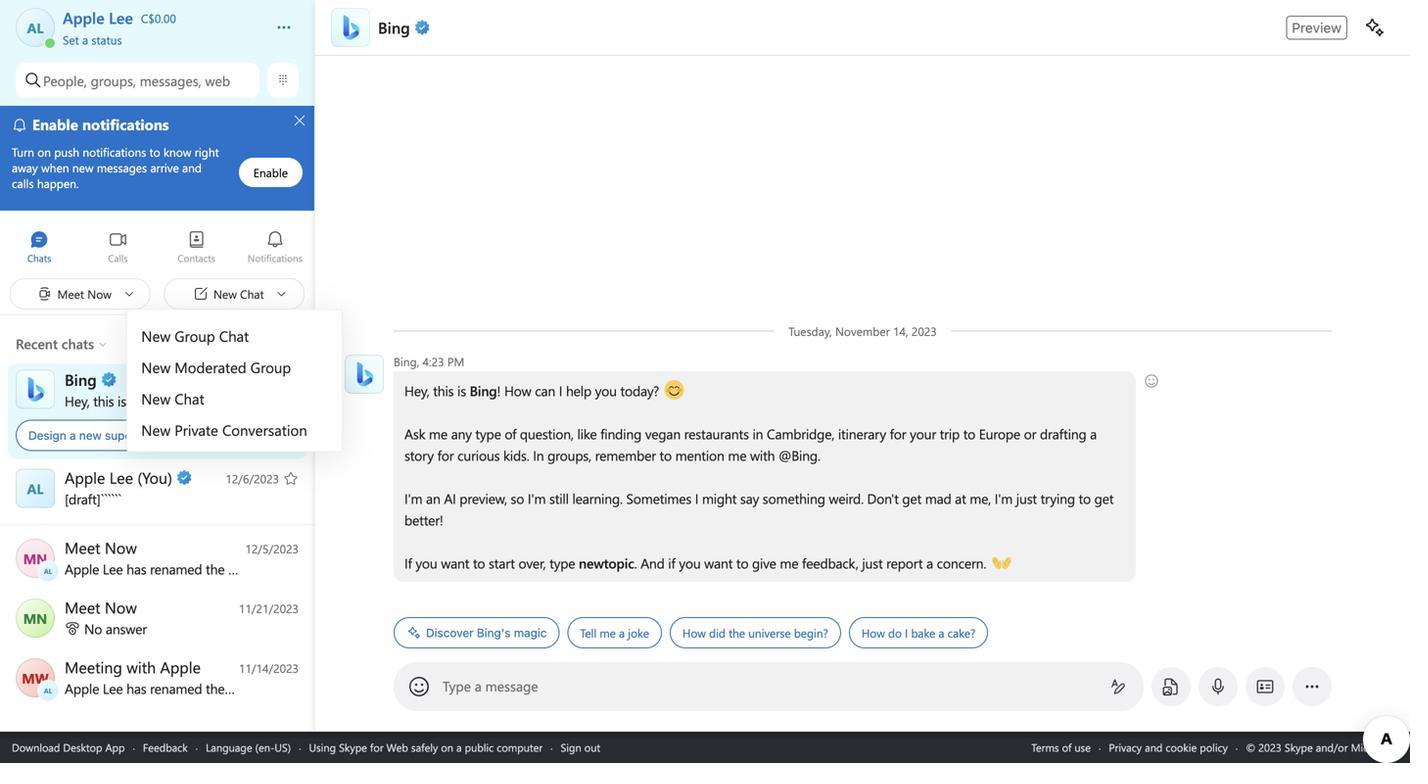 Task type: vqa. For each thing, say whether or not it's contained in the screenshot.
start
yes



Task type: locate. For each thing, give the bounding box(es) containing it.
terms
[[1032, 740, 1060, 755]]

computer
[[497, 740, 543, 755]]

type right over,
[[550, 554, 576, 572]]

1 horizontal spatial type
[[550, 554, 576, 572]]

app
[[105, 740, 125, 755]]

get left mad
[[903, 489, 922, 508]]

me left with at the right bottom
[[728, 446, 747, 464]]

type up curious
[[476, 425, 501, 443]]

of left the use
[[1063, 740, 1072, 755]]

1 horizontal spatial i'm
[[528, 489, 546, 508]]

bing, 4:23 pm
[[394, 354, 465, 369]]

a right drafting in the bottom right of the page
[[1091, 425, 1097, 443]]

2 want from the left
[[705, 554, 733, 572]]

tell
[[580, 625, 597, 641]]

how up question,
[[505, 382, 532, 400]]

groups, inside button
[[91, 71, 136, 89]]

to right trip
[[964, 425, 976, 443]]

for left your
[[890, 425, 907, 443]]

itinerary
[[839, 425, 887, 443]]

1 want from the left
[[441, 554, 470, 572]]

trying
[[1041, 489, 1076, 508]]

get
[[903, 489, 922, 508], [1095, 489, 1114, 508]]

can up question,
[[535, 382, 556, 400]]

0 horizontal spatial get
[[903, 489, 922, 508]]

can up costume
[[194, 392, 215, 410]]

weird.
[[829, 489, 864, 508]]

mad
[[926, 489, 952, 508]]

0 vertical spatial groups,
[[91, 71, 136, 89]]

how left did
[[683, 625, 706, 641]]

0 horizontal spatial type
[[476, 425, 501, 443]]

you
[[595, 382, 617, 400], [254, 392, 276, 410], [416, 554, 438, 572], [679, 554, 701, 572]]

of
[[505, 425, 517, 443], [1063, 740, 1072, 755]]

! up 'superhero'
[[156, 392, 160, 410]]

0 vertical spatial for
[[890, 425, 907, 443]]

``````
[[101, 490, 121, 508]]

is down the pm
[[458, 382, 466, 400]]

1 horizontal spatial bing
[[378, 17, 410, 38]]

joke
[[628, 625, 650, 641]]

how inside "button"
[[862, 625, 886, 641]]

hey, up new
[[65, 392, 90, 410]]

2 vertical spatial for
[[370, 740, 384, 755]]

0 horizontal spatial hey, this is bing ! how can i help you today?
[[65, 392, 322, 410]]

to left start
[[473, 554, 485, 572]]

want left give
[[705, 554, 733, 572]]

sign out
[[561, 740, 601, 755]]

just inside ask me any type of question, like finding vegan restaurants in cambridge, itinerary for your trip to europe or drafting a story for curious kids. in groups, remember to mention me with @bing. i'm an ai preview, so i'm still learning. sometimes i might say something weird. don't get mad at me, i'm just trying to get better! if you want to start over, type
[[1017, 489, 1038, 508]]

for left web at bottom left
[[370, 740, 384, 755]]

trip
[[940, 425, 960, 443]]

to left give
[[737, 554, 749, 572]]

1 horizontal spatial hey, this is bing ! how can i help you today?
[[405, 382, 663, 400]]

of up kids.
[[505, 425, 517, 443]]

! up curious
[[497, 382, 501, 400]]

hey, down bing,
[[405, 382, 430, 400]]

.
[[635, 554, 637, 572]]

set a status
[[63, 32, 122, 48]]

a inside ask me any type of question, like finding vegan restaurants in cambridge, itinerary for your trip to europe or drafting a story for curious kids. in groups, remember to mention me with @bing. i'm an ai preview, so i'm still learning. sometimes i might say something weird. don't get mad at me, i'm just trying to get better! if you want to start over, type
[[1091, 425, 1097, 443]]

1 vertical spatial of
[[1063, 740, 1072, 755]]

and
[[1145, 740, 1163, 755]]

privacy and cookie policy link
[[1110, 740, 1229, 755]]

0 horizontal spatial i'm
[[405, 489, 423, 508]]

i'm right so
[[528, 489, 546, 508]]

2 horizontal spatial for
[[890, 425, 907, 443]]

0 horizontal spatial of
[[505, 425, 517, 443]]

groups, down like
[[548, 446, 592, 464]]

1 horizontal spatial can
[[535, 382, 556, 400]]

how do i bake a cake? button
[[849, 617, 989, 649]]

i'm left an
[[405, 489, 423, 508]]

design a new superhero costume
[[28, 429, 211, 442]]

ai
[[444, 489, 456, 508]]

your
[[910, 425, 937, 443]]

a
[[82, 32, 88, 48], [1091, 425, 1097, 443], [70, 429, 76, 442], [927, 554, 934, 572], [619, 625, 625, 641], [939, 625, 945, 641], [475, 677, 482, 695], [457, 740, 462, 755]]

is
[[458, 382, 466, 400], [118, 392, 126, 410]]

1 horizontal spatial just
[[1017, 489, 1038, 508]]

out
[[585, 740, 601, 755]]

set
[[63, 32, 79, 48]]

status
[[92, 32, 122, 48]]

new
[[79, 429, 102, 442]]

set a status button
[[63, 27, 257, 48]]

!
[[497, 382, 501, 400], [156, 392, 160, 410]]

privacy and cookie policy
[[1110, 740, 1229, 755]]

people, groups, messages, web button
[[16, 63, 260, 98]]

learning.
[[573, 489, 623, 508]]

cambridge,
[[767, 425, 835, 443]]

how left do at right
[[862, 625, 886, 641]]

restaurants
[[685, 425, 749, 443]]

bing
[[378, 17, 410, 38], [470, 382, 497, 400], [130, 392, 156, 410]]

0 horizontal spatial hey,
[[65, 392, 90, 410]]

a right bake
[[939, 625, 945, 641]]

0 vertical spatial of
[[505, 425, 517, 443]]

start
[[489, 554, 515, 572]]

1 horizontal spatial hey,
[[405, 382, 430, 400]]

1 horizontal spatial of
[[1063, 740, 1072, 755]]

a left new
[[70, 429, 76, 442]]

terms of use
[[1032, 740, 1091, 755]]

how inside button
[[683, 625, 706, 641]]

this up new
[[93, 392, 114, 410]]

i'm right me,
[[995, 489, 1013, 508]]

0 horizontal spatial for
[[370, 740, 384, 755]]

like
[[578, 425, 597, 443]]

answer
[[106, 620, 147, 638]]

just left "trying"
[[1017, 489, 1038, 508]]

type
[[443, 677, 471, 695]]

1 horizontal spatial want
[[705, 554, 733, 572]]

this down 4:23
[[433, 382, 454, 400]]

newtopic
[[579, 554, 635, 572]]

(en-
[[255, 740, 275, 755]]

ask
[[405, 425, 426, 443]]

give
[[752, 554, 777, 572]]

groups, down status
[[91, 71, 136, 89]]

a right set
[[82, 32, 88, 48]]

Type a message text field
[[443, 677, 1095, 697]]

1 horizontal spatial groups,
[[548, 446, 592, 464]]

is up design a new superhero costume
[[118, 392, 126, 410]]

a right 'on' on the left bottom
[[457, 740, 462, 755]]

skype
[[339, 740, 367, 755]]

0 vertical spatial type
[[476, 425, 501, 443]]

1 vertical spatial groups,
[[548, 446, 592, 464]]

tab list
[[0, 221, 315, 275]]

cookie
[[1166, 740, 1198, 755]]

0 horizontal spatial this
[[93, 392, 114, 410]]

how
[[505, 382, 532, 400], [163, 392, 191, 410], [683, 625, 706, 641], [862, 625, 886, 641]]

[draft] ``````
[[65, 490, 121, 508]]

just
[[1017, 489, 1038, 508], [863, 554, 883, 572]]

1 vertical spatial type
[[550, 554, 576, 572]]

for right story
[[438, 446, 454, 464]]

want left start
[[441, 554, 470, 572]]

2 horizontal spatial bing
[[470, 382, 497, 400]]

want inside ask me any type of question, like finding vegan restaurants in cambridge, itinerary for your trip to europe or drafting a story for curious kids. in groups, remember to mention me with @bing. i'm an ai preview, so i'm still learning. sometimes i might say something weird. don't get mad at me, i'm just trying to get better! if you want to start over, type
[[441, 554, 470, 572]]

begin?
[[794, 625, 829, 641]]

get right "trying"
[[1095, 489, 1114, 508]]

hey, this is bing ! how can i help you today? up question,
[[405, 382, 663, 400]]

1 horizontal spatial help
[[566, 382, 592, 400]]

i inside ask me any type of question, like finding vegan restaurants in cambridge, itinerary for your trip to europe or drafting a story for curious kids. in groups, remember to mention me with @bing. i'm an ai preview, so i'm still learning. sometimes i might say something weird. don't get mad at me, i'm just trying to get better! if you want to start over, type
[[695, 489, 699, 508]]

to
[[964, 425, 976, 443], [660, 446, 672, 464], [1079, 489, 1092, 508], [473, 554, 485, 572], [737, 554, 749, 572]]

use
[[1075, 740, 1091, 755]]

0 horizontal spatial just
[[863, 554, 883, 572]]

help
[[566, 382, 592, 400], [225, 392, 251, 410]]

preview
[[1293, 19, 1342, 36]]

desktop
[[63, 740, 102, 755]]

to right "trying"
[[1079, 489, 1092, 508]]

menu
[[128, 316, 342, 451]]

of inside ask me any type of question, like finding vegan restaurants in cambridge, itinerary for your trip to europe or drafting a story for curious kids. in groups, remember to mention me with @bing. i'm an ai preview, so i'm still learning. sometimes i might say something weird. don't get mad at me, i'm just trying to get better! if you want to start over, type
[[505, 425, 517, 443]]

using skype for web safely on a public computer
[[309, 740, 543, 755]]

1 horizontal spatial get
[[1095, 489, 1114, 508]]

0 horizontal spatial groups,
[[91, 71, 136, 89]]

(openhands)
[[992, 553, 1066, 571]]

me right "tell"
[[600, 625, 616, 641]]

just left "report" on the bottom right
[[863, 554, 883, 572]]

design
[[28, 429, 66, 442]]

want
[[441, 554, 470, 572], [705, 554, 733, 572]]

0 vertical spatial just
[[1017, 489, 1038, 508]]

people, groups, messages, web
[[43, 71, 230, 89]]

2 horizontal spatial i'm
[[995, 489, 1013, 508]]

sometimes
[[627, 489, 692, 508]]

bing's
[[477, 626, 511, 640]]

me inside button
[[600, 625, 616, 641]]

this
[[433, 382, 454, 400], [93, 392, 114, 410]]

hey, this is bing ! how can i help you today? up costume
[[65, 392, 322, 410]]

in
[[753, 425, 764, 443]]

you inside ask me any type of question, like finding vegan restaurants in cambridge, itinerary for your trip to europe or drafting a story for curious kids. in groups, remember to mention me with @bing. i'm an ai preview, so i'm still learning. sometimes i might say something weird. don't get mad at me, i'm just trying to get better! if you want to start over, type
[[416, 554, 438, 572]]

public
[[465, 740, 494, 755]]

if
[[405, 554, 412, 572]]

concern.
[[937, 554, 987, 572]]

0 horizontal spatial want
[[441, 554, 470, 572]]

1 horizontal spatial for
[[438, 446, 454, 464]]

i
[[559, 382, 563, 400], [218, 392, 222, 410], [695, 489, 699, 508], [906, 625, 909, 641]]

how did the universe begin? button
[[670, 617, 841, 649]]



Task type: describe. For each thing, give the bounding box(es) containing it.
terms of use link
[[1032, 740, 1091, 755]]

3 i'm from the left
[[995, 489, 1013, 508]]

type a message
[[443, 677, 539, 695]]

1 vertical spatial for
[[438, 446, 454, 464]]

finding
[[601, 425, 642, 443]]

2 i'm from the left
[[528, 489, 546, 508]]

1 vertical spatial just
[[863, 554, 883, 572]]

using
[[309, 740, 336, 755]]

0 horizontal spatial help
[[225, 392, 251, 410]]

feedback link
[[143, 740, 188, 755]]

0 horizontal spatial !
[[156, 392, 160, 410]]

sign out link
[[561, 740, 601, 755]]

costume
[[164, 429, 211, 442]]

discover
[[426, 626, 474, 640]]

in
[[533, 446, 544, 464]]

better!
[[405, 511, 444, 529]]

drafting
[[1041, 425, 1087, 443]]

report
[[887, 554, 923, 572]]

with
[[751, 446, 775, 464]]

magic
[[514, 626, 547, 640]]

4:23
[[423, 354, 444, 369]]

[draft]
[[65, 490, 101, 508]]

web
[[205, 71, 230, 89]]

2 get from the left
[[1095, 489, 1114, 508]]

vegan
[[646, 425, 681, 443]]

a inside "button"
[[939, 625, 945, 641]]

say
[[741, 489, 760, 508]]

1 i'm from the left
[[405, 489, 423, 508]]

don't
[[868, 489, 899, 508]]

people,
[[43, 71, 87, 89]]

remember
[[595, 446, 656, 464]]

me right give
[[780, 554, 799, 572]]

superhero
[[105, 429, 160, 442]]

policy
[[1201, 740, 1229, 755]]

question,
[[520, 425, 574, 443]]

using skype for web safely on a public computer link
[[309, 740, 543, 755]]

i inside "button"
[[906, 625, 909, 641]]

feedback
[[143, 740, 188, 755]]

so
[[511, 489, 524, 508]]

language (en-us)
[[206, 740, 291, 755]]

a left 'joke'
[[619, 625, 625, 641]]

if
[[669, 554, 676, 572]]

any
[[451, 425, 472, 443]]

how did the universe begin?
[[683, 625, 829, 641]]

sign
[[561, 740, 582, 755]]

0 horizontal spatial today?
[[280, 392, 318, 410]]

newtopic . and if you want to give me feedback, just report a concern.
[[579, 554, 990, 572]]

cake?
[[948, 625, 976, 641]]

did
[[709, 625, 726, 641]]

on
[[441, 740, 454, 755]]

0 horizontal spatial bing
[[130, 392, 156, 410]]

how up costume
[[163, 392, 191, 410]]

download desktop app link
[[12, 740, 125, 755]]

@bing.
[[779, 446, 821, 464]]

mention
[[676, 446, 725, 464]]

1 horizontal spatial this
[[433, 382, 454, 400]]

1 horizontal spatial !
[[497, 382, 501, 400]]

preview,
[[460, 489, 507, 508]]

me left "any"
[[429, 425, 448, 443]]

bake
[[912, 625, 936, 641]]

me,
[[970, 489, 992, 508]]

the
[[729, 625, 746, 641]]

tell me a joke
[[580, 625, 650, 641]]

kids.
[[504, 446, 530, 464]]

tell me a joke button
[[568, 617, 662, 649]]

1 horizontal spatial today?
[[621, 382, 659, 400]]

europe
[[980, 425, 1021, 443]]

curious
[[458, 446, 500, 464]]

to down vegan at the bottom left of page
[[660, 446, 672, 464]]

web
[[387, 740, 408, 755]]

do
[[889, 625, 902, 641]]

1 get from the left
[[903, 489, 922, 508]]

universe
[[749, 625, 791, 641]]

still
[[550, 489, 569, 508]]

or
[[1025, 425, 1037, 443]]

feedback,
[[802, 554, 859, 572]]

0 horizontal spatial can
[[194, 392, 215, 410]]

language (en-us) link
[[206, 740, 291, 755]]

a right "report" on the bottom right
[[927, 554, 934, 572]]

something
[[763, 489, 826, 508]]

message
[[486, 677, 539, 695]]

1 horizontal spatial is
[[458, 382, 466, 400]]

ask me any type of question, like finding vegan restaurants in cambridge, itinerary for your trip to europe or drafting a story for curious kids. in groups, remember to mention me with @bing. i'm an ai preview, so i'm still learning. sometimes i might say something weird. don't get mad at me, i'm just trying to get better! if you want to start over, type
[[405, 425, 1118, 572]]

pm
[[448, 354, 465, 369]]

safely
[[411, 740, 438, 755]]

a right type
[[475, 677, 482, 695]]

0 horizontal spatial is
[[118, 392, 126, 410]]

over,
[[519, 554, 546, 572]]

no
[[84, 620, 102, 638]]

download desktop app
[[12, 740, 125, 755]]

language
[[206, 740, 252, 755]]

how do i bake a cake?
[[862, 625, 976, 641]]

groups, inside ask me any type of question, like finding vegan restaurants in cambridge, itinerary for your trip to europe or drafting a story for curious kids. in groups, remember to mention me with @bing. i'm an ai preview, so i'm still learning. sometimes i might say something weird. don't get mad at me, i'm just trying to get better! if you want to start over, type
[[548, 446, 592, 464]]



